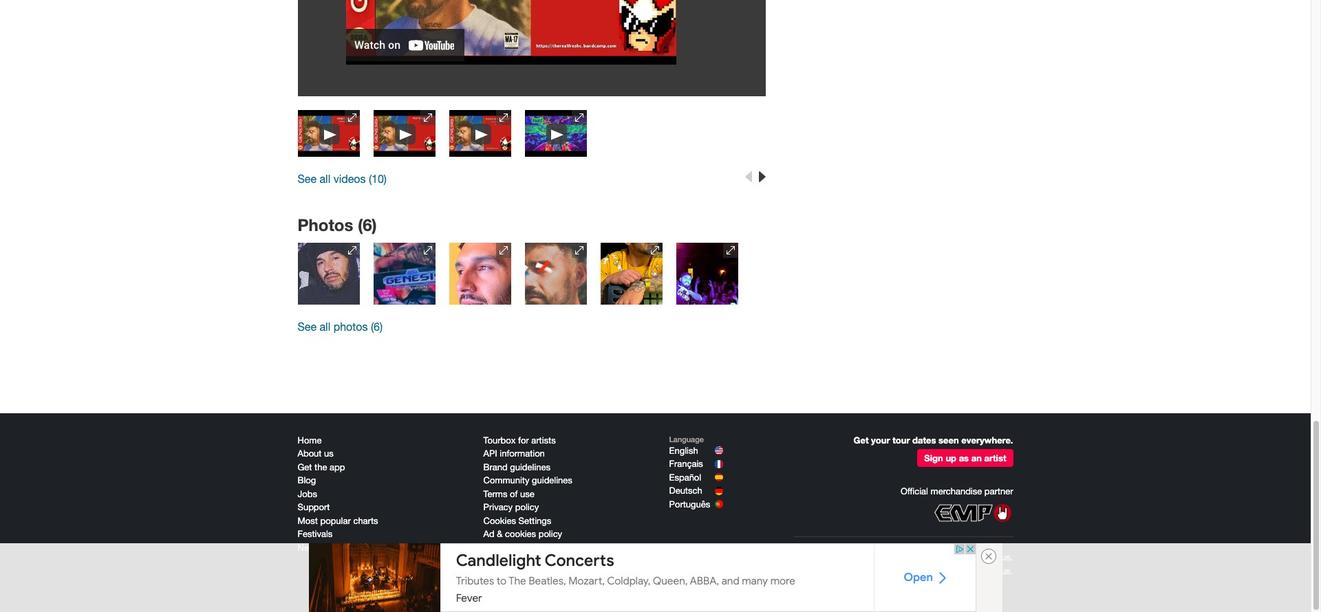 Task type: vqa. For each thing, say whether or not it's contained in the screenshot.
bottom 4:00
no



Task type: describe. For each thing, give the bounding box(es) containing it.
follow
[[909, 553, 935, 563]]

english link
[[669, 446, 698, 456]]

see all photos (6)
[[298, 321, 383, 333]]

us
[[324, 449, 334, 459]]

português link
[[669, 500, 710, 510]]

use
[[520, 489, 534, 500]]

(10)
[[369, 173, 387, 185]]

settings
[[518, 516, 551, 526]]

&
[[497, 529, 503, 540]]

español link
[[669, 473, 701, 483]]

but we really hope you love us.
[[889, 566, 1013, 577]]

tourbox for artists link
[[483, 436, 556, 446]]

language
[[669, 435, 704, 444]]

emp image
[[932, 501, 1013, 525]]

1 vertical spatial (6)
[[371, 321, 383, 333]]

português
[[669, 500, 710, 510]]

artists
[[531, 436, 556, 446]]

0 vertical spatial guidelines
[[510, 462, 550, 473]]

official merchandise partner
[[901, 487, 1013, 497]]

like
[[982, 553, 999, 563]]

terms of use link
[[483, 489, 534, 500]]

community guidelines link
[[483, 476, 572, 486]]

advertisement element
[[309, 544, 976, 612]]

blog
[[298, 476, 316, 486]]

api
[[483, 449, 497, 459]]

see all videos (10)
[[298, 173, 387, 185]]

photos
[[333, 321, 368, 333]]

jobs
[[298, 489, 317, 500]]

language english français español deutsch português
[[669, 435, 710, 510]]

about us link
[[298, 449, 334, 459]]

like us. link
[[965, 552, 1013, 565]]

charts
[[353, 516, 378, 526]]

français link
[[669, 459, 703, 470]]

privacy policy link
[[483, 503, 539, 513]]

your
[[871, 435, 890, 446]]

tourbox for artists api information brand guidelines community guidelines terms of use privacy policy cookies settings ad & cookies policy security
[[483, 436, 572, 553]]

the
[[314, 462, 327, 473]]

sign up as an artist
[[924, 453, 1006, 464]]

us. for like us.
[[1001, 553, 1013, 563]]

all for photos
[[320, 321, 330, 333]]

tour
[[893, 435, 910, 446]]

up
[[946, 453, 956, 464]]

partner
[[985, 487, 1013, 497]]

see for see all photos (6)
[[298, 321, 317, 333]]

blog link
[[298, 476, 316, 486]]

really
[[919, 566, 940, 577]]

facebook image
[[965, 552, 977, 565]]

sign
[[924, 453, 943, 464]]

photos (6)
[[298, 216, 377, 235]]

hope
[[943, 566, 963, 577]]

but
[[889, 566, 903, 577]]

information
[[500, 449, 545, 459]]

1 vertical spatial guidelines
[[532, 476, 572, 486]]

home link
[[298, 436, 322, 446]]

us. down the like us.
[[1001, 566, 1013, 577]]

see for see all videos (10)
[[298, 173, 317, 185]]

love
[[982, 566, 999, 577]]

most
[[298, 516, 318, 526]]

español
[[669, 473, 701, 483]]

us. for follow us.
[[937, 553, 949, 563]]

app
[[330, 462, 345, 473]]

brand
[[483, 462, 508, 473]]

videos
[[333, 173, 366, 185]]

of
[[510, 489, 518, 500]]

for
[[518, 436, 529, 446]]

english
[[669, 446, 698, 456]]

deutsch link
[[669, 486, 702, 496]]

ad
[[483, 529, 494, 540]]

about
[[298, 449, 322, 459]]



Task type: locate. For each thing, give the bounding box(es) containing it.
all left photos
[[320, 321, 330, 333]]

policy
[[515, 503, 539, 513], [539, 529, 562, 540]]

you
[[965, 566, 980, 577]]

tourbox
[[483, 436, 516, 446]]

expand image
[[424, 114, 432, 122], [499, 114, 507, 122], [575, 114, 583, 122], [324, 129, 336, 141], [551, 129, 563, 141], [424, 246, 432, 255], [651, 246, 659, 255]]

everywhere.
[[961, 435, 1013, 446]]

news
[[298, 543, 320, 553]]

policy down settings
[[539, 529, 562, 540]]

home
[[298, 436, 322, 446]]

dates
[[912, 435, 936, 446]]

ad & cookies policy link
[[483, 529, 562, 540]]

cookies
[[483, 516, 516, 526]]

us.
[[937, 553, 949, 563], [1001, 553, 1013, 563], [1001, 566, 1013, 577]]

like us.
[[982, 553, 1013, 563]]

all for videos
[[320, 173, 330, 185]]

1 vertical spatial all
[[320, 321, 330, 333]]

1 horizontal spatial get
[[854, 435, 869, 446]]

cookies
[[505, 529, 536, 540]]

0 vertical spatial all
[[320, 173, 330, 185]]

see all photos (6) link
[[298, 321, 383, 333]]

terms
[[483, 489, 507, 500]]

photos
[[298, 216, 353, 235]]

security
[[483, 543, 516, 553]]

news link
[[298, 543, 320, 553]]

jobs link
[[298, 489, 317, 500]]

(6)
[[358, 216, 377, 235], [371, 321, 383, 333]]

follow us. link
[[889, 553, 949, 563]]

get your tour dates seen everywhere.
[[854, 435, 1013, 446]]

artist
[[984, 453, 1006, 464]]

api information link
[[483, 449, 545, 459]]

festivals link
[[298, 529, 333, 540]]

get inside home about us get the app blog jobs support most popular charts festivals news
[[298, 462, 312, 473]]

us. right 'like'
[[1001, 553, 1013, 563]]

guidelines up community guidelines link
[[510, 462, 550, 473]]

throwback thurs image
[[298, 110, 360, 157], [373, 110, 435, 157], [449, 110, 511, 157], [525, 110, 587, 157], [254, 193, 403, 354], [329, 198, 480, 350], [404, 198, 556, 350], [480, 198, 631, 350], [556, 198, 707, 350], [631, 224, 783, 324]]

all left videos
[[320, 173, 330, 185]]

policy down use
[[515, 503, 539, 513]]

we
[[905, 566, 917, 577]]

follow us.
[[909, 553, 949, 563]]

expand image
[[348, 114, 356, 122], [399, 129, 412, 141], [475, 129, 488, 141], [348, 246, 356, 255], [499, 246, 507, 255], [575, 246, 583, 255], [726, 246, 735, 255]]

seen
[[939, 435, 959, 446]]

0 horizontal spatial get
[[298, 462, 312, 473]]

see left videos
[[298, 173, 317, 185]]

privacy
[[483, 503, 513, 513]]

2 all from the top
[[320, 321, 330, 333]]

all
[[320, 173, 330, 185], [320, 321, 330, 333]]

guidelines
[[510, 462, 550, 473], [532, 476, 572, 486]]

merchandise
[[931, 487, 982, 497]]

get
[[854, 435, 869, 446], [298, 462, 312, 473]]

brand guidelines link
[[483, 462, 550, 473]]

as
[[959, 453, 969, 464]]

0 vertical spatial policy
[[515, 503, 539, 513]]

most popular charts link
[[298, 516, 378, 526]]

us. up but we really hope you love us.
[[937, 553, 949, 563]]

home about us get the app blog jobs support most popular charts festivals news
[[298, 436, 378, 553]]

deutsch
[[669, 486, 702, 496]]

official
[[901, 487, 928, 497]]

support
[[298, 503, 330, 513]]

0 vertical spatial see
[[298, 173, 317, 185]]

security link
[[483, 543, 516, 553]]

popular
[[320, 516, 351, 526]]

1 vertical spatial see
[[298, 321, 317, 333]]

get up blog
[[298, 462, 312, 473]]

1 vertical spatial get
[[298, 462, 312, 473]]

français
[[669, 459, 703, 470]]

get the app link
[[298, 462, 345, 473]]

guidelines up use
[[532, 476, 572, 486]]

cookies settings link
[[483, 516, 551, 526]]

1 see from the top
[[298, 173, 317, 185]]

see all videos (10) link
[[298, 173, 387, 185]]

an
[[971, 453, 982, 464]]

support link
[[298, 503, 330, 513]]

festivals
[[298, 529, 333, 540]]

get left your
[[854, 435, 869, 446]]

0 vertical spatial get
[[854, 435, 869, 446]]

community
[[483, 476, 529, 486]]

1 all from the top
[[320, 173, 330, 185]]

0 vertical spatial (6)
[[358, 216, 377, 235]]

1 vertical spatial policy
[[539, 529, 562, 540]]

see left photos
[[298, 321, 317, 333]]

see
[[298, 173, 317, 185], [298, 321, 317, 333]]

sign up as an artist link
[[917, 449, 1013, 467]]

2 see from the top
[[298, 321, 317, 333]]



